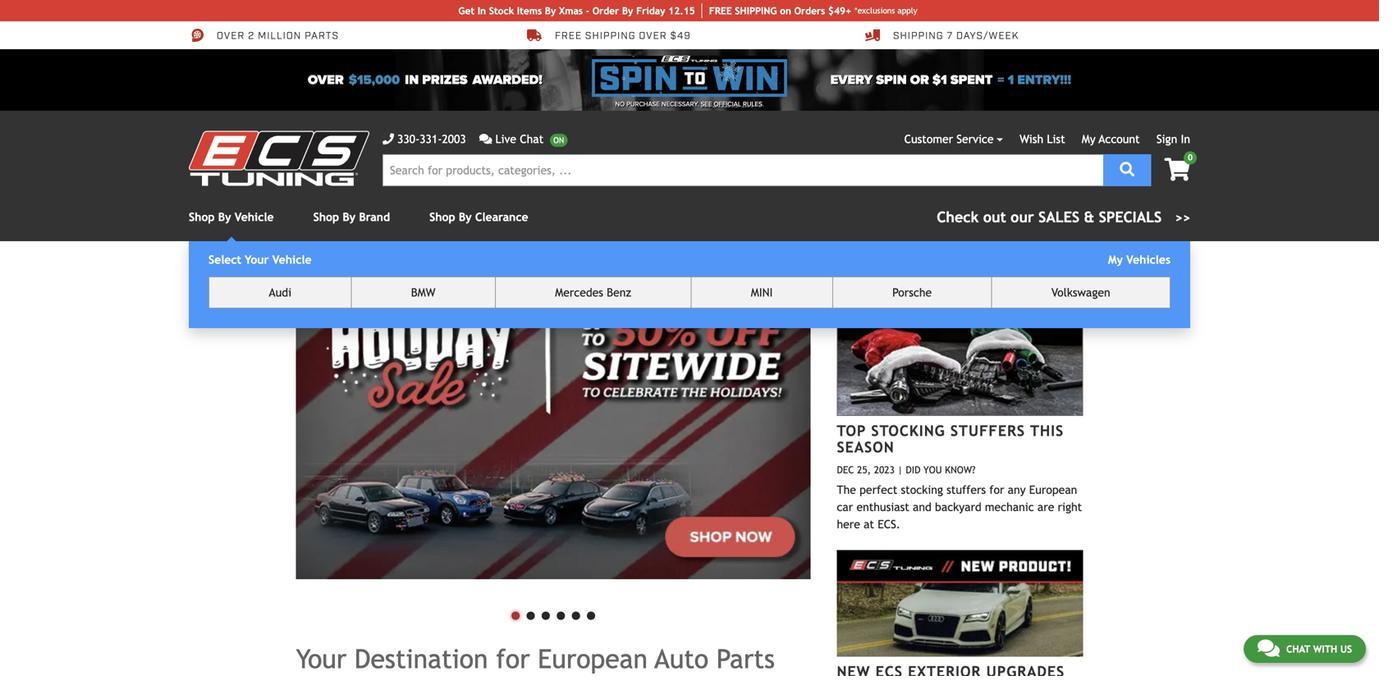 Task type: vqa. For each thing, say whether or not it's contained in the screenshot.
EMAIL email field
no



Task type: describe. For each thing, give the bounding box(es) containing it.
ecs
[[916, 281, 950, 302]]

spent
[[950, 72, 993, 88]]

know?
[[945, 464, 976, 476]]

every spin or $1 spent = 1 entry!!!
[[830, 72, 1071, 88]]

auto
[[655, 644, 708, 674]]

comments image
[[1258, 639, 1280, 658]]

here
[[837, 518, 860, 531]]

benz
[[607, 286, 631, 299]]

stocking
[[901, 483, 943, 496]]

mini
[[751, 286, 773, 299]]

1 vertical spatial european
[[538, 644, 648, 674]]

over for over $15,000 in prizes
[[308, 72, 344, 88]]

any
[[1008, 483, 1026, 496]]

330-331-2003
[[397, 133, 466, 146]]

shop by brand link
[[313, 211, 390, 224]]

shipping
[[585, 29, 636, 42]]

us
[[1340, 644, 1352, 655]]

my vehicles link
[[1108, 253, 1171, 266]]

shop by vehicle link
[[189, 211, 274, 224]]

all
[[1063, 288, 1076, 297]]

wish list link
[[1020, 133, 1065, 146]]

destination
[[354, 644, 488, 674]]

entry!!!
[[1017, 72, 1071, 88]]

list
[[1047, 133, 1065, 146]]

Search text field
[[383, 154, 1103, 186]]

live chat link
[[479, 131, 567, 148]]

on
[[780, 5, 791, 16]]

0
[[1188, 153, 1193, 162]]

1 vertical spatial for
[[496, 644, 530, 674]]

every
[[830, 72, 873, 88]]

0 link
[[1151, 151, 1197, 183]]

account
[[1099, 133, 1140, 146]]

see official rules link
[[701, 99, 762, 109]]

chat with us
[[1286, 644, 1352, 655]]

free
[[709, 5, 732, 16]]

mercedes
[[555, 286, 603, 299]]

stuffers
[[947, 483, 986, 496]]

your destination for european auto parts
[[296, 644, 775, 674]]

by for shop by brand
[[343, 211, 356, 224]]

25,
[[857, 464, 871, 476]]

xmas
[[559, 5, 583, 16]]

vehicle for select your vehicle
[[272, 253, 312, 266]]

right
[[1058, 501, 1082, 514]]

sign in link
[[1157, 133, 1190, 146]]

top stocking stuffers this season
[[837, 422, 1064, 456]]

chat with us link
[[1244, 635, 1366, 663]]

are
[[1038, 501, 1054, 514]]

1 horizontal spatial chat
[[1286, 644, 1310, 655]]

my vehicles
[[1108, 253, 1171, 266]]

brand
[[359, 211, 390, 224]]

at
[[864, 518, 874, 531]]

porsche
[[892, 286, 932, 299]]

shop for shop by vehicle
[[189, 211, 215, 224]]

my for my account
[[1082, 133, 1096, 146]]

search image
[[1120, 162, 1135, 177]]

by for shop by clearance
[[459, 211, 472, 224]]

shipping 7 days/week link
[[865, 28, 1019, 43]]

audi
[[269, 286, 291, 299]]

sales & specials
[[1039, 209, 1162, 226]]

free shipping over $49 link
[[527, 28, 691, 43]]

friday
[[636, 5, 665, 16]]

1 vertical spatial your
[[296, 644, 347, 674]]

apply
[[898, 6, 917, 15]]

ecs tuning 'spin to win' contest logo image
[[592, 56, 787, 97]]

service
[[957, 133, 994, 146]]

spin
[[876, 72, 907, 88]]

shop by clearance link
[[429, 211, 528, 224]]

sales & specials link
[[937, 206, 1190, 228]]

top
[[837, 422, 866, 439]]

shop for shop by clearance
[[429, 211, 455, 224]]

by right the order
[[622, 5, 633, 16]]

330-331-2003 link
[[383, 131, 466, 148]]

over
[[639, 29, 667, 42]]

volkswagen
[[1051, 286, 1110, 299]]

3 • from the left
[[538, 597, 553, 631]]

new ecs exterior upgrades for your c7 rs7 image
[[837, 550, 1083, 657]]

ecs news
[[916, 281, 1004, 302]]

-
[[586, 5, 590, 16]]

necessary.
[[662, 100, 699, 108]]

backyard
[[935, 501, 982, 514]]

4 • from the left
[[553, 597, 568, 631]]

• • • • • •
[[508, 597, 598, 631]]

european inside dec 25, 2023 | did you know? the perfect stocking stuffers for any european car enthusiast and backyard mechanic are right here at ecs.
[[1029, 483, 1077, 496]]

sign
[[1157, 133, 1177, 146]]

0 horizontal spatial your
[[245, 253, 269, 266]]

shipping 7 days/week
[[893, 29, 1019, 42]]



Task type: locate. For each thing, give the bounding box(es) containing it.
view all
[[1038, 288, 1076, 297]]

dec 25, 2023 | did you know? the perfect stocking stuffers for any european car enthusiast and backyard mechanic are right here at ecs.
[[837, 464, 1082, 531]]

by left clearance
[[459, 211, 472, 224]]

shipping
[[893, 29, 944, 42]]

generic - ecs holiday sale image
[[296, 281, 811, 580]]

my account
[[1082, 133, 1140, 146]]

did
[[906, 464, 921, 476]]

=
[[998, 72, 1004, 88]]

european up the are
[[1029, 483, 1077, 496]]

specials
[[1099, 209, 1162, 226]]

wish
[[1020, 133, 1043, 146]]

days/week
[[956, 29, 1019, 42]]

2003
[[442, 133, 466, 146]]

my for my vehicles
[[1108, 253, 1123, 266]]

order
[[592, 5, 619, 16]]

0 horizontal spatial chat
[[520, 133, 544, 146]]

ecs.
[[878, 518, 900, 531]]

by
[[545, 5, 556, 16], [622, 5, 633, 16], [218, 211, 231, 224], [343, 211, 356, 224], [459, 211, 472, 224]]

season
[[837, 439, 894, 456]]

1 horizontal spatial your
[[296, 644, 347, 674]]

0 horizontal spatial for
[[496, 644, 530, 674]]

over left 2
[[217, 29, 245, 42]]

see
[[701, 100, 712, 108]]

2023
[[874, 464, 895, 476]]

enthusiast
[[857, 501, 909, 514]]

3 shop from the left
[[429, 211, 455, 224]]

vehicle up select your vehicle
[[235, 211, 274, 224]]

in right get
[[478, 5, 486, 16]]

2 • from the left
[[523, 597, 538, 631]]

perfect
[[860, 483, 897, 496]]

0 horizontal spatial in
[[478, 5, 486, 16]]

*exclusions
[[855, 6, 895, 15]]

with
[[1313, 644, 1337, 655]]

0 horizontal spatial my
[[1082, 133, 1096, 146]]

over $15,000 in prizes
[[308, 72, 468, 88]]

for left any
[[989, 483, 1004, 496]]

rules
[[743, 100, 762, 108]]

1 vertical spatial in
[[1181, 133, 1190, 146]]

$15,000
[[349, 72, 400, 88]]

6 • from the left
[[583, 597, 598, 631]]

stock
[[489, 5, 514, 16]]

the
[[837, 483, 856, 496]]

0 vertical spatial european
[[1029, 483, 1077, 496]]

live
[[495, 133, 516, 146]]

0 horizontal spatial european
[[538, 644, 648, 674]]

european down • • • • • •
[[538, 644, 648, 674]]

by left "xmas"
[[545, 5, 556, 16]]

1 shop from the left
[[189, 211, 215, 224]]

or
[[910, 72, 929, 88]]

in
[[478, 5, 486, 16], [1181, 133, 1190, 146]]

over
[[217, 29, 245, 42], [308, 72, 344, 88]]

top stocking stuffers this season image
[[837, 309, 1083, 416]]

1 horizontal spatial my
[[1108, 253, 1123, 266]]

shop up select
[[189, 211, 215, 224]]

free shipping over $49
[[555, 29, 691, 42]]

for down • • • • • •
[[496, 644, 530, 674]]

over for over 2 million parts
[[217, 29, 245, 42]]

1 vertical spatial my
[[1108, 253, 1123, 266]]

customer service button
[[904, 131, 1003, 148]]

in for get
[[478, 5, 486, 16]]

chat left "with"
[[1286, 644, 1310, 655]]

shop
[[189, 211, 215, 224], [313, 211, 339, 224], [429, 211, 455, 224]]

0 vertical spatial chat
[[520, 133, 544, 146]]

0 vertical spatial for
[[989, 483, 1004, 496]]

in for sign
[[1181, 133, 1190, 146]]

over inside 'link'
[[217, 29, 245, 42]]

stuffers
[[951, 422, 1025, 439]]

$1
[[932, 72, 947, 88]]

2 shop from the left
[[313, 211, 339, 224]]

1 horizontal spatial for
[[989, 483, 1004, 496]]

5 • from the left
[[568, 597, 583, 631]]

my left vehicles
[[1108, 253, 1123, 266]]

in right sign
[[1181, 133, 1190, 146]]

this
[[1030, 422, 1064, 439]]

car
[[837, 501, 853, 514]]

phone image
[[383, 133, 394, 145]]

2
[[248, 29, 255, 42]]

$49+
[[828, 5, 851, 16]]

0 horizontal spatial shop
[[189, 211, 215, 224]]

0 horizontal spatial over
[[217, 29, 245, 42]]

1 vertical spatial over
[[308, 72, 344, 88]]

1 horizontal spatial over
[[308, 72, 344, 88]]

for
[[989, 483, 1004, 496], [496, 644, 530, 674]]

.
[[762, 100, 764, 108]]

1 vertical spatial vehicle
[[272, 253, 312, 266]]

over 2 million parts
[[217, 29, 339, 42]]

by left brand
[[343, 211, 356, 224]]

and
[[913, 501, 932, 514]]

ecs tuning image
[[189, 131, 369, 186]]

|
[[898, 464, 903, 476]]

purchase
[[627, 100, 660, 108]]

no purchase necessary. see official rules .
[[615, 100, 764, 108]]

vehicle up audi
[[272, 253, 312, 266]]

0 vertical spatial your
[[245, 253, 269, 266]]

ping
[[755, 5, 777, 16]]

over down parts
[[308, 72, 344, 88]]

shop by clearance
[[429, 211, 528, 224]]

comments image
[[479, 133, 492, 145]]

news
[[956, 281, 1004, 302]]

wish list
[[1020, 133, 1065, 146]]

0 vertical spatial over
[[217, 29, 245, 42]]

0 vertical spatial my
[[1082, 133, 1096, 146]]

get
[[458, 5, 475, 16]]

by up select
[[218, 211, 231, 224]]

0 vertical spatial in
[[478, 5, 486, 16]]

free
[[555, 29, 582, 42]]

vehicles
[[1126, 253, 1171, 266]]

shop for shop by brand
[[313, 211, 339, 224]]

your
[[245, 253, 269, 266], [296, 644, 347, 674]]

parts
[[716, 644, 775, 674]]

1 horizontal spatial european
[[1029, 483, 1077, 496]]

clearance
[[475, 211, 528, 224]]

shopping cart image
[[1164, 158, 1190, 181]]

by for shop by vehicle
[[218, 211, 231, 224]]

*exclusions apply link
[[855, 5, 917, 17]]

customer service
[[904, 133, 994, 146]]

for inside dec 25, 2023 | did you know? the perfect stocking stuffers for any european car enthusiast and backyard mechanic are right here at ecs.
[[989, 483, 1004, 496]]

2 horizontal spatial shop
[[429, 211, 455, 224]]

free ship ping on orders $49+ *exclusions apply
[[709, 5, 917, 16]]

sales
[[1039, 209, 1080, 226]]

shop by brand
[[313, 211, 390, 224]]

european
[[1029, 483, 1077, 496], [538, 644, 648, 674]]

my left the account
[[1082, 133, 1096, 146]]

shop left brand
[[313, 211, 339, 224]]

7
[[947, 29, 953, 42]]

1 horizontal spatial in
[[1181, 133, 1190, 146]]

chat right live at the left of the page
[[520, 133, 544, 146]]

0 vertical spatial vehicle
[[235, 211, 274, 224]]

items
[[517, 5, 542, 16]]

top stocking stuffers this season link
[[837, 422, 1064, 456]]

shop left clearance
[[429, 211, 455, 224]]

1 vertical spatial chat
[[1286, 644, 1310, 655]]

select your vehicle
[[209, 253, 312, 266]]

chat
[[520, 133, 544, 146], [1286, 644, 1310, 655]]

you
[[923, 464, 942, 476]]

shop by vehicle
[[189, 211, 274, 224]]

vehicle for shop by vehicle
[[235, 211, 274, 224]]

1 • from the left
[[508, 597, 523, 631]]

1 horizontal spatial shop
[[313, 211, 339, 224]]



